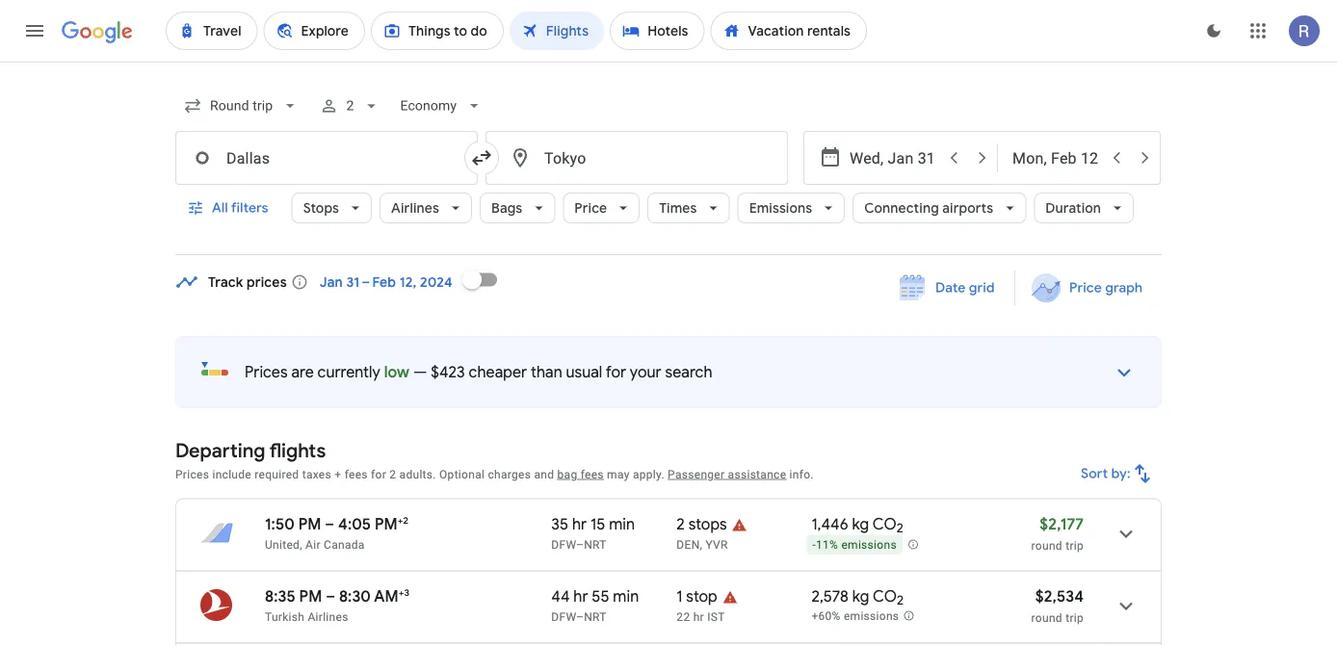 Task type: describe. For each thing, give the bounding box(es) containing it.
prices for prices include required taxes + fees for 2 adults. optional charges and bag fees may apply. passenger assistance
[[175, 468, 209, 481]]

dfw for 35
[[552, 538, 576, 552]]

2 button
[[312, 83, 389, 129]]

layover (1 of 2) is a 57 min layover at denver international airport in denver. layover (2 of 2) is a 18 hr 57 min overnight layover at vancouver international airport in vancouver. element
[[677, 537, 802, 553]]

1,446 kg co 2
[[812, 515, 904, 537]]

co for 1,446
[[873, 515, 897, 534]]

departing
[[175, 439, 266, 463]]

2 fees from the left
[[581, 468, 604, 481]]

Return text field
[[1013, 132, 1102, 184]]

nrt for 55
[[584, 611, 607, 624]]

stops
[[689, 515, 727, 534]]

35 hr 15 min dfw – nrt
[[552, 515, 635, 552]]

find the best price region
[[175, 257, 1162, 321]]

44 hr 55 min dfw – nrt
[[552, 587, 639, 624]]

assistance
[[728, 468, 787, 481]]

$2,534
[[1036, 587, 1084, 607]]

min for 44 hr 55 min
[[613, 587, 639, 607]]

stop
[[687, 587, 718, 607]]

$2,534 round trip
[[1032, 587, 1084, 625]]

2,578 kg co 2
[[812, 587, 904, 609]]

35
[[552, 515, 569, 534]]

nrt for 15
[[584, 538, 607, 552]]

none search field containing all filters
[[175, 83, 1162, 255]]

– inside 35 hr 15 min dfw – nrt
[[576, 538, 584, 552]]

trip for $2,534
[[1066, 612, 1084, 625]]

stops
[[303, 200, 339, 217]]

united,
[[265, 538, 302, 552]]

2 inside 1,446 kg co 2
[[897, 521, 904, 537]]

1:50 pm – 4:05 pm + 2
[[265, 515, 409, 534]]

den , yvr
[[677, 538, 728, 552]]

1
[[677, 587, 683, 607]]

Departure time: 1:50 PM. text field
[[265, 515, 321, 534]]

than
[[531, 363, 563, 383]]

0 vertical spatial emissions
[[842, 539, 897, 552]]

apply.
[[633, 468, 665, 481]]

2534 US dollars text field
[[1036, 587, 1084, 607]]

united, air canada
[[265, 538, 365, 552]]

1 fees from the left
[[345, 468, 368, 481]]

hr for 44
[[574, 587, 588, 607]]

graph
[[1106, 280, 1143, 297]]

leaves dallas/fort worth international airport at 8:35 pm on wednesday, january 31 and arrives at narita international airport at 8:30 am on saturday, february 3. element
[[265, 587, 410, 607]]

8:30
[[339, 587, 371, 607]]

layover (1 of 1) is a 22 hr overnight layover at istanbul airport in i̇stanbul. element
[[677, 610, 802, 625]]

pm for 4:05 pm
[[298, 515, 321, 534]]

1 vertical spatial emissions
[[844, 610, 900, 624]]

stops button
[[292, 185, 372, 231]]

8:35
[[265, 587, 296, 607]]

2177 US dollars text field
[[1040, 515, 1084, 534]]

55
[[592, 587, 610, 607]]

+ for 8:30 am
[[399, 587, 404, 599]]

connecting airports
[[865, 200, 994, 217]]

sort by:
[[1082, 466, 1131, 483]]

22
[[677, 611, 690, 624]]

2 inside popup button
[[346, 98, 354, 114]]

2 stops
[[677, 515, 727, 534]]

date grid
[[936, 280, 995, 297]]

-11% emissions
[[813, 539, 897, 552]]

required
[[255, 468, 299, 481]]

+60%
[[812, 610, 841, 624]]

bags
[[492, 200, 523, 217]]

turkish
[[265, 611, 305, 624]]

price button
[[563, 185, 640, 231]]

prices
[[247, 274, 287, 291]]

optional
[[440, 468, 485, 481]]

– inside 44 hr 55 min dfw – nrt
[[576, 611, 584, 624]]

prices for prices are currently low — $423 cheaper than usual for your search
[[245, 363, 288, 383]]

22 hr ist
[[677, 611, 725, 624]]

all filters button
[[175, 185, 284, 231]]

are
[[292, 363, 314, 383]]

2,578
[[812, 587, 849, 607]]

– left 4:05
[[325, 515, 335, 534]]

1 stop
[[677, 587, 718, 607]]

price graph
[[1070, 280, 1143, 297]]

15
[[591, 515, 606, 534]]

currently
[[318, 363, 381, 383]]

kg for 2,578
[[853, 587, 870, 607]]

+60% emissions
[[812, 610, 900, 624]]

$423
[[431, 363, 465, 383]]

track
[[208, 274, 243, 291]]

den
[[677, 538, 700, 552]]

low
[[384, 363, 410, 383]]

0 horizontal spatial for
[[371, 468, 386, 481]]

duration button
[[1035, 185, 1134, 231]]

departing flights main content
[[175, 257, 1162, 647]]

0 vertical spatial +
[[335, 468, 342, 481]]

pm right 4:05
[[375, 515, 398, 534]]

swap origin and destination. image
[[470, 146, 493, 170]]

hr for 22
[[694, 611, 704, 624]]

Arrival time: 8:30 AM on  Saturday, February 3. text field
[[339, 587, 410, 607]]

prices include required taxes + fees for 2 adults. optional charges and bag fees may apply. passenger assistance
[[175, 468, 787, 481]]

flight details. leaves dallas/fort worth international airport at 8:35 pm on wednesday, january 31 and arrives at narita international airport at 8:30 am on saturday, february 3. image
[[1104, 584, 1150, 630]]

bag fees button
[[558, 468, 604, 481]]

passenger
[[668, 468, 725, 481]]

1 horizontal spatial for
[[606, 363, 627, 383]]

date grid button
[[886, 271, 1011, 306]]

1:50
[[265, 515, 295, 534]]

departing flights
[[175, 439, 326, 463]]

flight details. leaves dallas/fort worth international airport at 1:50 pm on wednesday, january 31 and arrives at narita international airport at 4:05 pm on friday, february 2. image
[[1104, 511, 1150, 558]]

duration
[[1046, 200, 1102, 217]]

bags button
[[480, 185, 555, 231]]

—
[[413, 363, 427, 383]]

4:05
[[338, 515, 371, 534]]

hr for 35
[[572, 515, 587, 534]]

filters
[[231, 200, 269, 217]]



Task type: locate. For each thing, give the bounding box(es) containing it.
airports
[[943, 200, 994, 217]]

emissions
[[842, 539, 897, 552], [844, 610, 900, 624]]

loading results progress bar
[[0, 62, 1338, 66]]

leaves dallas/fort worth international airport at 1:50 pm on wednesday, january 31 and arrives at narita international airport at 4:05 pm on friday, february 2. element
[[265, 515, 409, 534]]

1 horizontal spatial prices
[[245, 363, 288, 383]]

1 horizontal spatial fees
[[581, 468, 604, 481]]

turkish airlines
[[265, 611, 349, 624]]

trip
[[1066, 539, 1084, 553], [1066, 612, 1084, 625]]

1 vertical spatial airlines
[[308, 611, 349, 624]]

pm up air
[[298, 515, 321, 534]]

dfw down 44
[[552, 611, 576, 624]]

emissions down 2,578 kg co 2
[[844, 610, 900, 624]]

1 vertical spatial min
[[613, 587, 639, 607]]

dfw inside 35 hr 15 min dfw – nrt
[[552, 538, 576, 552]]

1 horizontal spatial airlines
[[391, 200, 440, 217]]

fees right taxes
[[345, 468, 368, 481]]

1 dfw from the top
[[552, 538, 576, 552]]

0 vertical spatial kg
[[852, 515, 870, 534]]

1 co from the top
[[873, 515, 897, 534]]

co inside 2,578 kg co 2
[[873, 587, 897, 607]]

co up -11% emissions
[[873, 515, 897, 534]]

0 horizontal spatial fees
[[345, 468, 368, 481]]

2 trip from the top
[[1066, 612, 1084, 625]]

Departure text field
[[850, 132, 939, 184]]

total duration 44 hr 55 min. element
[[552, 587, 677, 610]]

your
[[630, 363, 662, 383]]

2 stops flight. element
[[677, 515, 727, 537]]

1 round from the top
[[1032, 539, 1063, 553]]

min right 55 in the bottom of the page
[[613, 587, 639, 607]]

None field
[[175, 89, 308, 123], [393, 89, 492, 123], [175, 89, 308, 123], [393, 89, 492, 123]]

0 vertical spatial dfw
[[552, 538, 576, 552]]

include
[[212, 468, 252, 481]]

2
[[346, 98, 354, 114], [390, 468, 396, 481], [403, 515, 409, 527], [677, 515, 685, 534], [897, 521, 904, 537], [897, 593, 904, 609]]

pm for 8:30 am
[[299, 587, 322, 607]]

price graph button
[[1019, 271, 1158, 306]]

2 round from the top
[[1032, 612, 1063, 625]]

min right 15
[[609, 515, 635, 534]]

2 inside 1:50 pm – 4:05 pm + 2
[[403, 515, 409, 527]]

+ for 4:05 pm
[[398, 515, 403, 527]]

+
[[335, 468, 342, 481], [398, 515, 403, 527], [399, 587, 404, 599]]

prices
[[245, 363, 288, 383], [175, 468, 209, 481]]

kg up -11% emissions
[[852, 515, 870, 534]]

co for 2,578
[[873, 587, 897, 607]]

+ right taxes
[[335, 468, 342, 481]]

31 – feb
[[346, 274, 396, 291]]

co inside 1,446 kg co 2
[[873, 515, 897, 534]]

1 vertical spatial +
[[398, 515, 403, 527]]

more details image
[[1102, 350, 1148, 396]]

airlines
[[391, 200, 440, 217], [308, 611, 349, 624]]

44
[[552, 587, 570, 607]]

nrt down 15
[[584, 538, 607, 552]]

Departure time: 8:35 PM. text field
[[265, 587, 322, 607]]

dfw inside 44 hr 55 min dfw – nrt
[[552, 611, 576, 624]]

price inside price graph button
[[1070, 280, 1102, 297]]

– down total duration 35 hr 15 min. element
[[576, 538, 584, 552]]

and
[[534, 468, 554, 481]]

kg up +60% emissions
[[853, 587, 870, 607]]

sort
[[1082, 466, 1109, 483]]

None text field
[[175, 131, 478, 185], [486, 131, 788, 185], [175, 131, 478, 185], [486, 131, 788, 185]]

adults.
[[400, 468, 436, 481]]

grid
[[970, 280, 995, 297]]

learn more about tracked prices image
[[291, 274, 308, 291]]

nrt inside 44 hr 55 min dfw – nrt
[[584, 611, 607, 624]]

canada
[[324, 538, 365, 552]]

8:35 pm – 8:30 am + 3
[[265, 587, 410, 607]]

co up +60% emissions
[[873, 587, 897, 607]]

– down total duration 44 hr 55 min. element
[[576, 611, 584, 624]]

min for 35 hr 15 min
[[609, 515, 635, 534]]

0 horizontal spatial prices
[[175, 468, 209, 481]]

+ right 8:30
[[399, 587, 404, 599]]

track prices
[[208, 274, 287, 291]]

pm up the turkish airlines at the left bottom
[[299, 587, 322, 607]]

0 vertical spatial for
[[606, 363, 627, 383]]

change appearance image
[[1191, 8, 1238, 54]]

1 vertical spatial prices
[[175, 468, 209, 481]]

–
[[325, 515, 335, 534], [576, 538, 584, 552], [326, 587, 335, 607], [576, 611, 584, 624]]

yvr
[[706, 538, 728, 552]]

prices are currently low — $423 cheaper than usual for your search
[[245, 363, 713, 383]]

11%
[[816, 539, 839, 552]]

price for price graph
[[1070, 280, 1102, 297]]

date
[[936, 280, 966, 297]]

min inside 35 hr 15 min dfw – nrt
[[609, 515, 635, 534]]

0 vertical spatial trip
[[1066, 539, 1084, 553]]

round for $2,177
[[1032, 539, 1063, 553]]

1 vertical spatial nrt
[[584, 611, 607, 624]]

airlines up 12, at the top
[[391, 200, 440, 217]]

bag
[[558, 468, 578, 481]]

price left graph
[[1070, 280, 1102, 297]]

usual
[[566, 363, 603, 383]]

2 nrt from the top
[[584, 611, 607, 624]]

price for price
[[575, 200, 607, 217]]

connecting
[[865, 200, 940, 217]]

for left the your
[[606, 363, 627, 383]]

trip down $2,177 "text box" at bottom right
[[1066, 539, 1084, 553]]

1 vertical spatial dfw
[[552, 611, 576, 624]]

airlines inside popup button
[[391, 200, 440, 217]]

-
[[813, 539, 816, 552]]

air
[[306, 538, 321, 552]]

sort by: button
[[1074, 451, 1162, 497]]

connecting airports button
[[853, 185, 1027, 231]]

2 dfw from the top
[[552, 611, 576, 624]]

charges
[[488, 468, 531, 481]]

min inside 44 hr 55 min dfw – nrt
[[613, 587, 639, 607]]

1 vertical spatial price
[[1070, 280, 1102, 297]]

0 vertical spatial price
[[575, 200, 607, 217]]

round inside $2,534 round trip
[[1032, 612, 1063, 625]]

– left 8:30
[[326, 587, 335, 607]]

airlines down 8:35 pm – 8:30 am + 3
[[308, 611, 349, 624]]

1 stop flight. element
[[677, 587, 718, 610]]

None search field
[[175, 83, 1162, 255]]

emissions down 1,446 kg co 2
[[842, 539, 897, 552]]

jan
[[320, 274, 343, 291]]

hr left 15
[[572, 515, 587, 534]]

dfw for 44
[[552, 611, 576, 624]]

hr
[[572, 515, 587, 534], [574, 587, 588, 607], [694, 611, 704, 624]]

cheaper
[[469, 363, 527, 383]]

trip for $2,177
[[1066, 539, 1084, 553]]

prices down "departing"
[[175, 468, 209, 481]]

price
[[575, 200, 607, 217], [1070, 280, 1102, 297]]

taxes
[[302, 468, 332, 481]]

kg inside 1,446 kg co 2
[[852, 515, 870, 534]]

0 vertical spatial nrt
[[584, 538, 607, 552]]

nrt inside 35 hr 15 min dfw – nrt
[[584, 538, 607, 552]]

times
[[659, 200, 697, 217]]

+ right 4:05
[[398, 515, 403, 527]]

airlines inside the departing flights main content
[[308, 611, 349, 624]]

1 horizontal spatial price
[[1070, 280, 1102, 297]]

1 vertical spatial round
[[1032, 612, 1063, 625]]

hr left 55 in the bottom of the page
[[574, 587, 588, 607]]

am
[[374, 587, 399, 607]]

0 vertical spatial co
[[873, 515, 897, 534]]

1 kg from the top
[[852, 515, 870, 534]]

main menu image
[[23, 19, 46, 42]]

1,446
[[812, 515, 849, 534]]

total duration 35 hr 15 min. element
[[552, 515, 677, 537]]

1 vertical spatial trip
[[1066, 612, 1084, 625]]

1 nrt from the top
[[584, 538, 607, 552]]

hr right '22'
[[694, 611, 704, 624]]

prices left are
[[245, 363, 288, 383]]

2 kg from the top
[[853, 587, 870, 607]]

price inside price popup button
[[575, 200, 607, 217]]

round for $2,534
[[1032, 612, 1063, 625]]

emissions button
[[738, 185, 845, 231]]

+ inside 8:35 pm – 8:30 am + 3
[[399, 587, 404, 599]]

2 co from the top
[[873, 587, 897, 607]]

times button
[[648, 185, 730, 231]]

trip inside $2,534 round trip
[[1066, 612, 1084, 625]]

0 vertical spatial round
[[1032, 539, 1063, 553]]

fees
[[345, 468, 368, 481], [581, 468, 604, 481]]

2 inside 2,578 kg co 2
[[897, 593, 904, 609]]

1 vertical spatial kg
[[853, 587, 870, 607]]

3
[[404, 587, 410, 599]]

0 vertical spatial prices
[[245, 363, 288, 383]]

round down $2,177
[[1032, 539, 1063, 553]]

0 vertical spatial airlines
[[391, 200, 440, 217]]

dfw down 35 on the left bottom of the page
[[552, 538, 576, 552]]

kg for 1,446
[[852, 515, 870, 534]]

0 horizontal spatial price
[[575, 200, 607, 217]]

0 horizontal spatial airlines
[[308, 611, 349, 624]]

1 trip from the top
[[1066, 539, 1084, 553]]

fees right bag at the left bottom of page
[[581, 468, 604, 481]]

trip down $2,534 on the right bottom
[[1066, 612, 1084, 625]]

price right the bags popup button
[[575, 200, 607, 217]]

1 vertical spatial hr
[[574, 587, 588, 607]]

for left adults.
[[371, 468, 386, 481]]

0 vertical spatial hr
[[572, 515, 587, 534]]

round inside $2,177 round trip
[[1032, 539, 1063, 553]]

trip inside $2,177 round trip
[[1066, 539, 1084, 553]]

ist
[[708, 611, 725, 624]]

$2,177
[[1040, 515, 1084, 534]]

+ inside 1:50 pm – 4:05 pm + 2
[[398, 515, 403, 527]]

all
[[212, 200, 228, 217]]

airlines button
[[380, 185, 472, 231]]

0 vertical spatial min
[[609, 515, 635, 534]]

nrt
[[584, 538, 607, 552], [584, 611, 607, 624]]

search
[[665, 363, 713, 383]]

,
[[700, 538, 703, 552]]

$2,177 round trip
[[1032, 515, 1084, 553]]

min
[[609, 515, 635, 534], [613, 587, 639, 607]]

1 vertical spatial for
[[371, 468, 386, 481]]

emissions
[[749, 200, 813, 217]]

hr inside layover (1 of 1) is a 22 hr overnight layover at istanbul airport in i̇stanbul. element
[[694, 611, 704, 624]]

flights
[[270, 439, 326, 463]]

for
[[606, 363, 627, 383], [371, 468, 386, 481]]

round down $2,534 on the right bottom
[[1032, 612, 1063, 625]]

2 vertical spatial hr
[[694, 611, 704, 624]]

jan 31 – feb 12, 2024
[[320, 274, 453, 291]]

round
[[1032, 539, 1063, 553], [1032, 612, 1063, 625]]

2 vertical spatial +
[[399, 587, 404, 599]]

hr inside 44 hr 55 min dfw – nrt
[[574, 587, 588, 607]]

1 vertical spatial co
[[873, 587, 897, 607]]

dfw
[[552, 538, 576, 552], [552, 611, 576, 624]]

Arrival time: 4:05 PM on  Friday, February 2. text field
[[338, 515, 409, 534]]

all filters
[[212, 200, 269, 217]]

by:
[[1112, 466, 1131, 483]]

hr inside 35 hr 15 min dfw – nrt
[[572, 515, 587, 534]]

nrt down 55 in the bottom of the page
[[584, 611, 607, 624]]

2024
[[420, 274, 453, 291]]

12,
[[400, 274, 417, 291]]

kg inside 2,578 kg co 2
[[853, 587, 870, 607]]



Task type: vqa. For each thing, say whether or not it's contained in the screenshot.
1st kg from the top
yes



